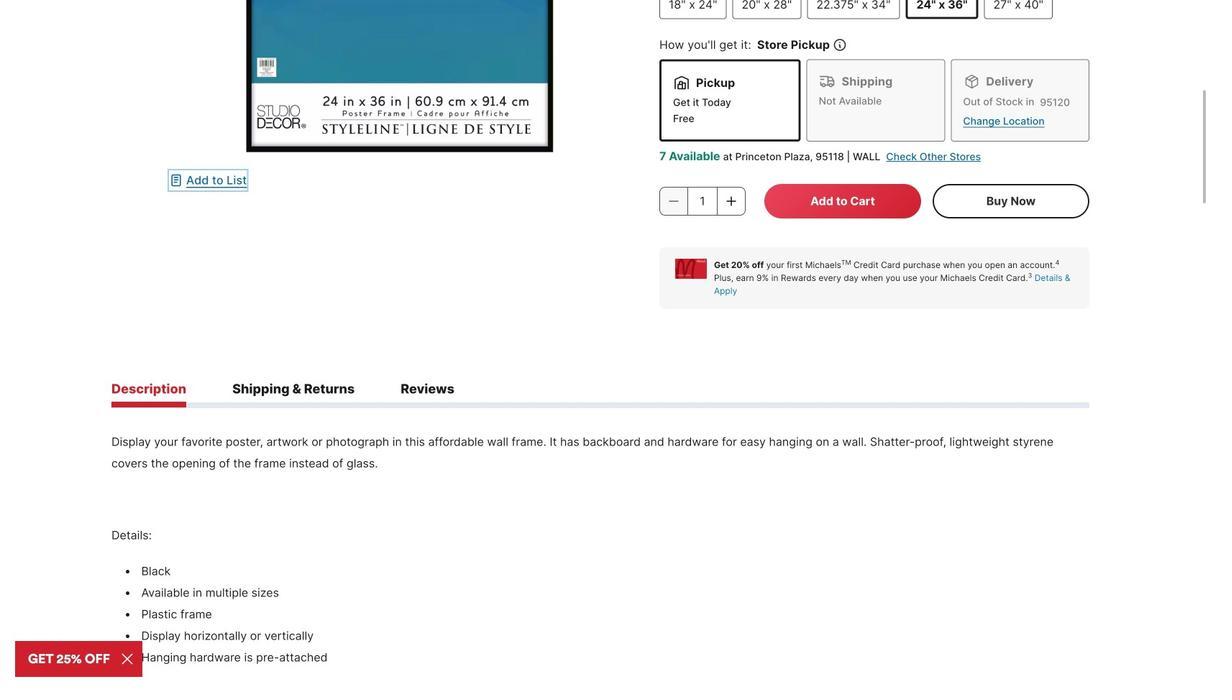 Task type: locate. For each thing, give the bounding box(es) containing it.
tabler image
[[833, 38, 847, 52]]

styleline&#x2122; poster frame by studio d&#xe9;cor&#xae; image
[[169, 0, 631, 153]]

plcc card logo image
[[675, 259, 707, 279]]

Number Stepper text field
[[689, 187, 716, 216]]

tab list
[[111, 381, 1089, 408]]



Task type: vqa. For each thing, say whether or not it's contained in the screenshot.
bamboo Mirror Nursery decor, Rattan Wall decor image
no



Task type: describe. For each thing, give the bounding box(es) containing it.
button to increment counter for number stepper image
[[724, 194, 739, 208]]

tabler image
[[169, 173, 183, 188]]



